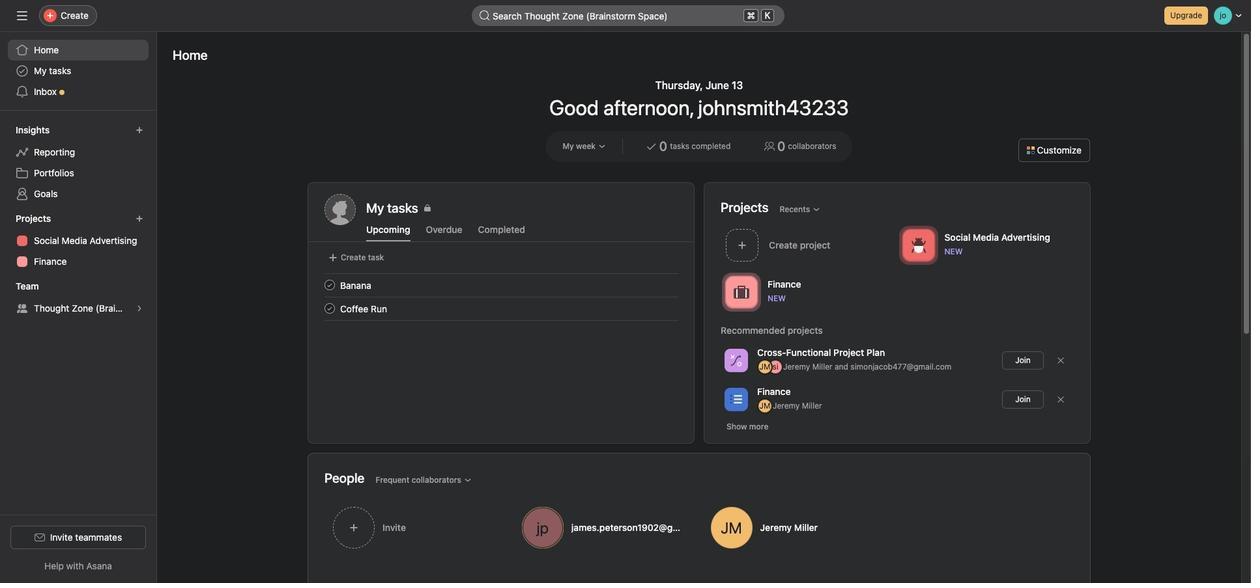 Task type: vqa. For each thing, say whether or not it's contained in the screenshot.
Mark complete icon to the top
yes



Task type: describe. For each thing, give the bounding box(es) containing it.
Search tasks, projects, and more text field
[[472, 5, 785, 26]]

2 mark complete checkbox from the top
[[322, 301, 338, 317]]

briefcase image
[[734, 284, 749, 300]]

mark complete image for 1st 'mark complete' option from the bottom of the page
[[322, 301, 338, 317]]

si image
[[772, 361, 778, 374]]

hide sidebar image
[[17, 10, 27, 21]]

insights element
[[0, 119, 156, 207]]

add profile photo image
[[325, 194, 356, 225]]



Task type: locate. For each thing, give the bounding box(es) containing it.
line_and_symbols image
[[730, 355, 742, 367]]

jm image
[[759, 361, 771, 374], [759, 400, 771, 413]]

list item
[[721, 225, 898, 265], [309, 274, 694, 297], [309, 297, 694, 321]]

jm image left si image
[[759, 361, 771, 374]]

1 vertical spatial dismiss recommendation image
[[1057, 396, 1065, 404]]

mark complete image
[[322, 278, 338, 293], [322, 301, 338, 317]]

1 mark complete image from the top
[[322, 278, 338, 293]]

new project or portfolio image
[[136, 215, 143, 223]]

1 dismiss recommendation image from the top
[[1057, 357, 1065, 365]]

1 vertical spatial jm image
[[759, 400, 771, 413]]

dismiss recommendation image
[[1057, 357, 1065, 365], [1057, 396, 1065, 404]]

1 vertical spatial mark complete image
[[322, 301, 338, 317]]

list image
[[730, 394, 742, 406]]

1 jm image from the top
[[759, 361, 771, 374]]

2 jm image from the top
[[759, 400, 771, 413]]

new insights image
[[136, 126, 143, 134]]

isinverse image
[[480, 10, 490, 21]]

mark complete image for second 'mark complete' option from the bottom
[[322, 278, 338, 293]]

2 mark complete image from the top
[[322, 301, 338, 317]]

bug image
[[911, 238, 926, 253]]

dismiss recommendation image for list image
[[1057, 396, 1065, 404]]

2 dismiss recommendation image from the top
[[1057, 396, 1065, 404]]

1 vertical spatial mark complete checkbox
[[322, 301, 338, 317]]

0 vertical spatial mark complete image
[[322, 278, 338, 293]]

Mark complete checkbox
[[322, 278, 338, 293], [322, 301, 338, 317]]

teams element
[[0, 275, 156, 322]]

None field
[[472, 5, 785, 26]]

projects element
[[0, 207, 156, 275]]

jm image right list image
[[759, 400, 771, 413]]

1 mark complete checkbox from the top
[[322, 278, 338, 293]]

dismiss recommendation image for line_and_symbols icon
[[1057, 357, 1065, 365]]

0 vertical spatial dismiss recommendation image
[[1057, 357, 1065, 365]]

0 vertical spatial mark complete checkbox
[[322, 278, 338, 293]]

0 vertical spatial jm image
[[759, 361, 771, 374]]

see details, thought zone (brainstorm space) image
[[136, 305, 143, 313]]

global element
[[0, 32, 156, 110]]



